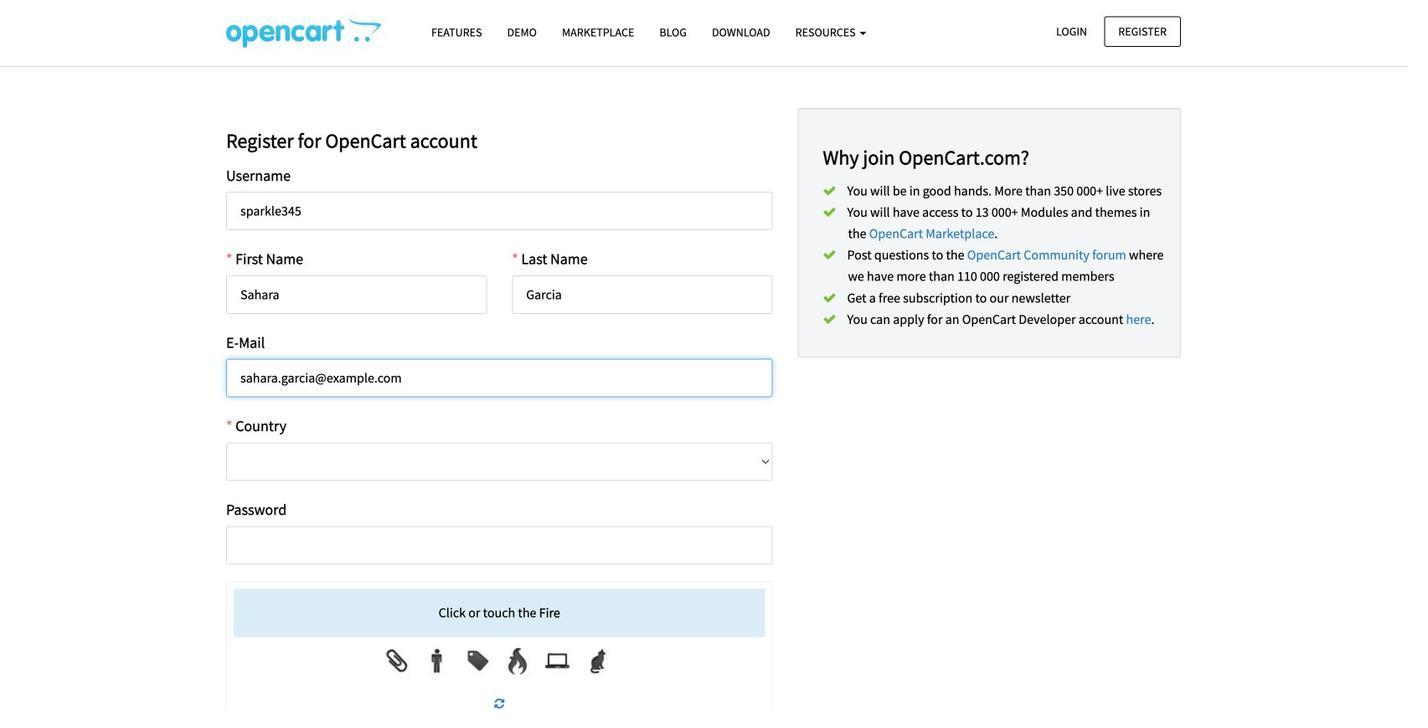Task type: vqa. For each thing, say whether or not it's contained in the screenshot.
search icon at left
no



Task type: locate. For each thing, give the bounding box(es) containing it.
Username text field
[[226, 192, 773, 230]]

None password field
[[226, 526, 773, 565]]

opencart - account register image
[[226, 18, 381, 48]]

E-Mail text field
[[226, 359, 773, 398]]



Task type: describe. For each thing, give the bounding box(es) containing it.
refresh image
[[495, 698, 505, 710]]

First Name text field
[[226, 276, 487, 314]]

Last Name text field
[[512, 276, 773, 314]]



